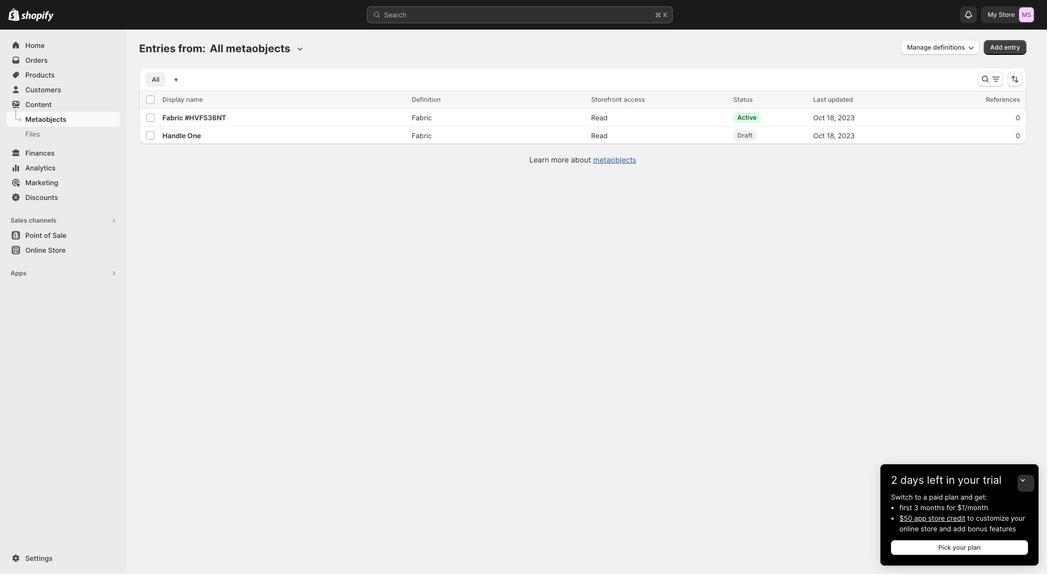 Task type: locate. For each thing, give the bounding box(es) containing it.
1 vertical spatial store
[[921, 524, 938, 533]]

read
[[592, 113, 608, 122], [592, 131, 608, 140]]

orders
[[25, 56, 48, 64]]

your right pick
[[953, 543, 967, 551]]

2 read from the top
[[592, 131, 608, 140]]

finances link
[[6, 146, 120, 160]]

1 vertical spatial oct 18, 2023
[[814, 131, 855, 140]]

1 0 from the top
[[1016, 113, 1021, 122]]

read up metaobjects link
[[592, 131, 608, 140]]

handle one link
[[163, 131, 201, 140]]

learn more about metaobjects
[[530, 155, 637, 164]]

metaobjects link
[[6, 112, 120, 127]]

1 vertical spatial all
[[152, 75, 160, 83]]

and inside to customize your online store and add bonus features
[[940, 524, 952, 533]]

oct 18, 2023 for #hvfs36nt
[[814, 113, 855, 122]]

oct
[[814, 113, 825, 122], [814, 131, 825, 140]]

trial
[[984, 474, 1002, 486]]

pick
[[939, 543, 952, 551]]

and for store
[[940, 524, 952, 533]]

fabric
[[163, 113, 183, 122], [412, 113, 432, 122], [412, 131, 432, 140]]

one
[[188, 131, 201, 140]]

$1/month
[[958, 503, 989, 512]]

store down $50 app store credit
[[921, 524, 938, 533]]

finances
[[25, 149, 55, 157]]

0 vertical spatial to
[[915, 493, 922, 501]]

0 horizontal spatial metaobjects
[[226, 42, 291, 55]]

to down $1/month
[[968, 514, 975, 522]]

all inside all metaobjects dropdown button
[[210, 42, 223, 55]]

fabric #hvfs36nt
[[163, 113, 226, 122]]

analytics
[[25, 164, 56, 172]]

1 vertical spatial 0
[[1016, 131, 1021, 140]]

oct for one
[[814, 131, 825, 140]]

oct 18, 2023 for one
[[814, 131, 855, 140]]

your
[[959, 474, 981, 486], [1012, 514, 1026, 522], [953, 543, 967, 551]]

manage
[[908, 43, 932, 51]]

1 read from the top
[[592, 113, 608, 122]]

online
[[25, 246, 46, 254]]

0 vertical spatial store
[[999, 11, 1016, 18]]

0 vertical spatial metaobjects
[[226, 42, 291, 55]]

pick your plan
[[939, 543, 981, 551]]

2 oct from the top
[[814, 131, 825, 140]]

0 for fabric #hvfs36nt
[[1016, 113, 1021, 122]]

1 horizontal spatial metaobjects
[[594, 155, 637, 164]]

and up $1/month
[[961, 493, 973, 501]]

2 days left in your trial button
[[881, 464, 1039, 486]]

1 18, from the top
[[827, 113, 837, 122]]

0
[[1016, 113, 1021, 122], [1016, 131, 1021, 140]]

customers
[[25, 85, 61, 94]]

store
[[929, 514, 946, 522], [921, 524, 938, 533]]

1 horizontal spatial store
[[999, 11, 1016, 18]]

display
[[163, 95, 185, 103]]

1 vertical spatial to
[[968, 514, 975, 522]]

0 vertical spatial read
[[592, 113, 608, 122]]

pick your plan link
[[892, 540, 1029, 555]]

fabric #hvfs36nt link
[[163, 113, 226, 122]]

2
[[892, 474, 898, 486]]

switch
[[892, 493, 914, 501]]

and left add
[[940, 524, 952, 533]]

plan down the bonus
[[969, 543, 981, 551]]

18,
[[827, 113, 837, 122], [827, 131, 837, 140]]

about
[[571, 155, 591, 164]]

0 horizontal spatial all
[[152, 75, 160, 83]]

store
[[999, 11, 1016, 18], [48, 246, 66, 254]]

1 vertical spatial your
[[1012, 514, 1026, 522]]

1 oct from the top
[[814, 113, 825, 122]]

1 vertical spatial oct
[[814, 131, 825, 140]]

read down storefront
[[592, 113, 608, 122]]

2 days left in your trial
[[892, 474, 1002, 486]]

entry
[[1005, 43, 1021, 51]]

online
[[900, 524, 919, 533]]

1 vertical spatial and
[[940, 524, 952, 533]]

0 horizontal spatial and
[[940, 524, 952, 533]]

my
[[988, 11, 998, 18]]

2023 for #hvfs36nt
[[838, 113, 855, 122]]

store right my
[[999, 11, 1016, 18]]

store down the months
[[929, 514, 946, 522]]

status
[[734, 95, 753, 103]]

your inside to customize your online store and add bonus features
[[1012, 514, 1026, 522]]

learn
[[530, 155, 549, 164]]

2 2023 from the top
[[838, 131, 855, 140]]

credit
[[948, 514, 966, 522]]

1 vertical spatial 18,
[[827, 131, 837, 140]]

0 horizontal spatial store
[[48, 246, 66, 254]]

1 vertical spatial read
[[592, 131, 608, 140]]

all right from:
[[210, 42, 223, 55]]

first 3 months for $1/month
[[900, 503, 989, 512]]

1 horizontal spatial plan
[[969, 543, 981, 551]]

18, for fabric #hvfs36nt
[[827, 113, 837, 122]]

1 vertical spatial metaobjects
[[594, 155, 637, 164]]

switch to a paid plan and get:
[[892, 493, 988, 501]]

read for fabric #hvfs36nt
[[592, 113, 608, 122]]

fabric for handle one
[[412, 131, 432, 140]]

store inside button
[[48, 246, 66, 254]]

definitions
[[934, 43, 966, 51]]

get:
[[975, 493, 988, 501]]

plan up for
[[946, 493, 959, 501]]

0 vertical spatial oct 18, 2023
[[814, 113, 855, 122]]

2 0 from the top
[[1016, 131, 1021, 140]]

0 for handle one
[[1016, 131, 1021, 140]]

2 18, from the top
[[827, 131, 837, 140]]

marketing
[[25, 178, 58, 187]]

analytics link
[[6, 160, 120, 175]]

and for plan
[[961, 493, 973, 501]]

files link
[[6, 127, 120, 141]]

0 vertical spatial and
[[961, 493, 973, 501]]

discounts
[[25, 193, 58, 202]]

discounts link
[[6, 190, 120, 205]]

days
[[901, 474, 925, 486]]

to left a
[[915, 493, 922, 501]]

1 vertical spatial 2023
[[838, 131, 855, 140]]

all down entries
[[152, 75, 160, 83]]

display name
[[163, 95, 203, 103]]

oct for #hvfs36nt
[[814, 113, 825, 122]]

1 horizontal spatial and
[[961, 493, 973, 501]]

fabric for fabric #hvfs36nt
[[412, 113, 432, 122]]

sales
[[11, 216, 27, 224]]

read for handle one
[[592, 131, 608, 140]]

features
[[990, 524, 1017, 533]]

0 vertical spatial 0
[[1016, 113, 1021, 122]]

shopify image
[[8, 8, 20, 21]]

0 vertical spatial all
[[210, 42, 223, 55]]

1 2023 from the top
[[838, 113, 855, 122]]

0 vertical spatial your
[[959, 474, 981, 486]]

your inside dropdown button
[[959, 474, 981, 486]]

to
[[915, 493, 922, 501], [968, 514, 975, 522]]

and
[[961, 493, 973, 501], [940, 524, 952, 533]]

0 vertical spatial plan
[[946, 493, 959, 501]]

0 horizontal spatial plan
[[946, 493, 959, 501]]

your up features
[[1012, 514, 1026, 522]]

all
[[210, 42, 223, 55], [152, 75, 160, 83]]

store down sale
[[48, 246, 66, 254]]

last
[[814, 95, 827, 103]]

2 oct 18, 2023 from the top
[[814, 131, 855, 140]]

oct 18, 2023
[[814, 113, 855, 122], [814, 131, 855, 140]]

0 vertical spatial 2023
[[838, 113, 855, 122]]

your right in
[[959, 474, 981, 486]]

all for all metaobjects
[[210, 42, 223, 55]]

1 oct 18, 2023 from the top
[[814, 113, 855, 122]]

1 horizontal spatial to
[[968, 514, 975, 522]]

all inside all button
[[152, 75, 160, 83]]

0 vertical spatial 18,
[[827, 113, 837, 122]]

2023 for one
[[838, 131, 855, 140]]

add entry
[[991, 43, 1021, 51]]

1 vertical spatial store
[[48, 246, 66, 254]]

storefront
[[592, 95, 622, 103]]

apps
[[11, 269, 27, 277]]

0 vertical spatial oct
[[814, 113, 825, 122]]

definition
[[412, 95, 441, 103]]

1 horizontal spatial all
[[210, 42, 223, 55]]



Task type: describe. For each thing, give the bounding box(es) containing it.
app
[[915, 514, 927, 522]]

all metaobjects
[[210, 42, 291, 55]]

products
[[25, 71, 55, 79]]

my store
[[988, 11, 1016, 18]]

entries from:
[[139, 42, 206, 55]]

store for online store
[[48, 246, 66, 254]]

3
[[915, 503, 919, 512]]

store inside to customize your online store and add bonus features
[[921, 524, 938, 533]]

customers link
[[6, 82, 120, 97]]

storefront access
[[592, 95, 645, 103]]

content
[[25, 100, 52, 109]]

point of sale
[[25, 231, 67, 240]]

0 horizontal spatial to
[[915, 493, 922, 501]]

all metaobjects button
[[208, 40, 305, 57]]

home link
[[6, 38, 120, 53]]

#hvfs36nt
[[185, 113, 226, 122]]

more
[[552, 155, 569, 164]]

point of sale button
[[0, 228, 127, 243]]

a
[[924, 493, 928, 501]]

in
[[947, 474, 956, 486]]

name
[[186, 95, 203, 103]]

home
[[25, 41, 45, 50]]

of
[[44, 231, 51, 240]]

⌘
[[656, 11, 662, 19]]

$50 app store credit link
[[900, 514, 966, 522]]

manage definitions
[[908, 43, 966, 51]]

1 vertical spatial plan
[[969, 543, 981, 551]]

2 vertical spatial your
[[953, 543, 967, 551]]

metaobjects
[[25, 115, 66, 123]]

settings
[[25, 554, 53, 562]]

settings link
[[6, 551, 120, 566]]

online store
[[25, 246, 66, 254]]

paid
[[930, 493, 944, 501]]

handle one
[[163, 131, 201, 140]]

manage definitions button
[[901, 40, 980, 55]]

customize
[[977, 514, 1010, 522]]

orders link
[[6, 53, 120, 68]]

search
[[384, 11, 407, 19]]

add
[[991, 43, 1003, 51]]

to customize your online store and add bonus features
[[900, 514, 1026, 533]]

0 vertical spatial store
[[929, 514, 946, 522]]

entries
[[139, 42, 176, 55]]

last updated
[[814, 95, 854, 103]]

add
[[954, 524, 966, 533]]

files
[[25, 130, 40, 138]]

active
[[738, 113, 757, 121]]

access
[[624, 95, 645, 103]]

$50 app store credit
[[900, 514, 966, 522]]

updated
[[828, 95, 854, 103]]

⌘ k
[[656, 11, 668, 19]]

bonus
[[968, 524, 988, 533]]

k
[[664, 11, 668, 19]]

18, for handle one
[[827, 131, 837, 140]]

left
[[928, 474, 944, 486]]

my store image
[[1020, 7, 1035, 22]]

draft
[[738, 131, 753, 139]]

metaobjects link
[[594, 155, 637, 164]]

products link
[[6, 68, 120, 82]]

online store link
[[6, 243, 120, 257]]

all button
[[146, 72, 166, 87]]

$50
[[900, 514, 913, 522]]

first
[[900, 503, 913, 512]]

channels
[[29, 216, 57, 224]]

2 days left in your trial element
[[881, 492, 1039, 566]]

point
[[25, 231, 42, 240]]

for
[[947, 503, 956, 512]]

add entry button
[[985, 40, 1027, 55]]

marketing link
[[6, 175, 120, 190]]

store for my store
[[999, 11, 1016, 18]]

all for all
[[152, 75, 160, 83]]

metaobjects inside dropdown button
[[226, 42, 291, 55]]

handle
[[163, 131, 186, 140]]

shopify image
[[21, 11, 54, 21]]

to inside to customize your online store and add bonus features
[[968, 514, 975, 522]]

point of sale link
[[6, 228, 120, 243]]

content link
[[6, 97, 120, 112]]

sales channels button
[[6, 213, 120, 228]]

online store button
[[0, 243, 127, 257]]



